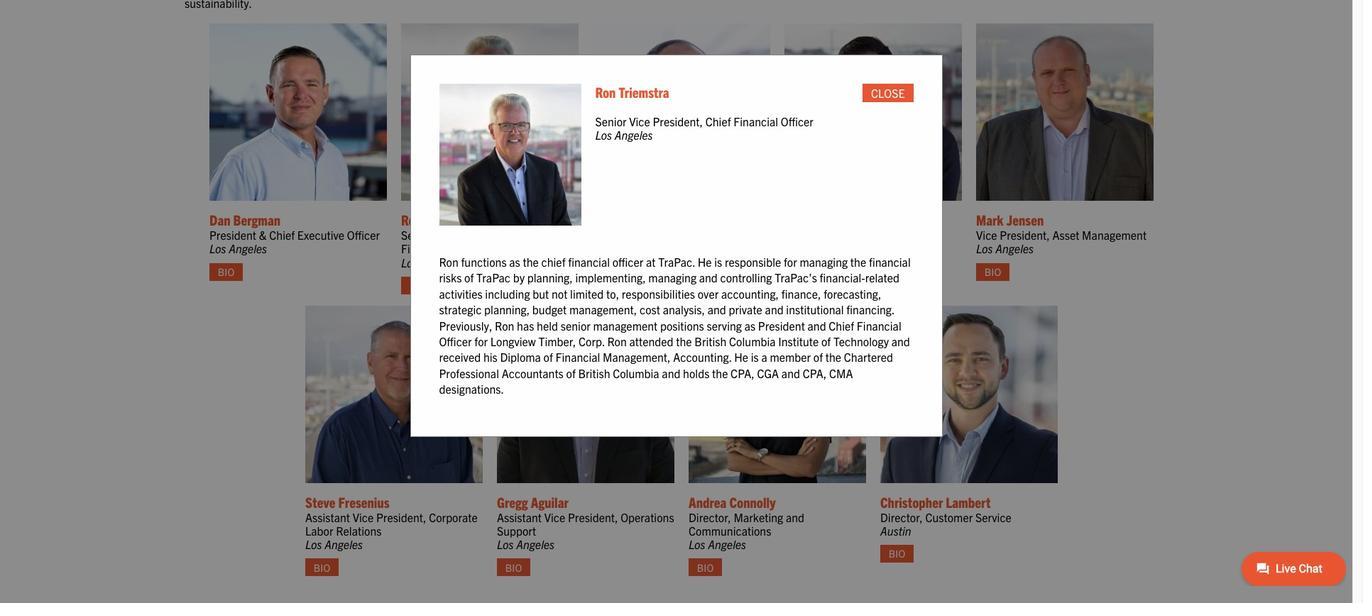 Task type: locate. For each thing, give the bounding box(es) containing it.
1 horizontal spatial is
[[751, 350, 759, 365]]

timber,
[[539, 335, 576, 349]]

1 director, from the left
[[689, 511, 732, 525]]

ron for ron functions as the chief financial officer at trapac. he is responsible for managing the financial risks of trapac by planning, implementing, managing and controlling trapac's financial-related activities including but not limited to, responsibilities over accounting, finance, forecasting, strategic planning, budget management, cost analysis, and private and institutional financing. previously, ron has held senior management positions serving as president and chief financial officer for longview timber, corp. ron attended the british columbia institute of technology and received his diploma of financial management, accounting. he is a member of the chartered professional accountants of british columbia and holds the cpa, cga and cpa, cma designations.
[[439, 255, 459, 269]]

cpa, left the cga
[[731, 366, 755, 381]]

bio link up management,
[[593, 277, 627, 295]]

1 horizontal spatial managing
[[800, 255, 848, 269]]

cpa,
[[731, 366, 755, 381], [803, 366, 827, 381]]

steve fresenius assistant vice president, corporate labor relations los angeles
[[305, 494, 478, 552]]

0 vertical spatial he
[[698, 255, 712, 269]]

financial inside senior vice president, chief financial officer los angeles
[[734, 114, 779, 129]]

cga
[[758, 366, 779, 381]]

finance,
[[782, 287, 822, 301]]

bio for triemstra
[[410, 279, 426, 292]]

financial
[[568, 255, 610, 269], [869, 255, 911, 269]]

as
[[510, 255, 521, 269], [745, 319, 756, 333]]

assistant inside gregg aguilar assistant vice president, operations support los angeles
[[497, 511, 542, 525]]

triemstra inside ron triemstra dialog
[[619, 83, 670, 101]]

1 vertical spatial planning,
[[485, 303, 530, 317]]

ron for ron triemstra
[[596, 83, 616, 101]]

0 horizontal spatial financial
[[568, 255, 610, 269]]

at
[[646, 255, 656, 269]]

implementing,
[[576, 271, 646, 285]]

the up financial-
[[851, 255, 867, 269]]

1 vertical spatial technology
[[834, 335, 889, 349]]

controlling
[[721, 271, 773, 285]]

he
[[698, 255, 712, 269], [735, 350, 749, 365]]

for
[[784, 255, 798, 269], [475, 335, 488, 349]]

over
[[698, 287, 719, 301]]

1 vertical spatial for
[[475, 335, 488, 349]]

asset
[[1053, 228, 1080, 242]]

0 horizontal spatial president
[[210, 228, 256, 242]]

president, inside mark jensen vice president, asset management los angeles
[[1000, 228, 1050, 242]]

angeles down ron triemstra
[[615, 128, 653, 142]]

aguilar
[[531, 494, 569, 511]]

the up by
[[523, 255, 539, 269]]

and right 'marketing'
[[786, 511, 805, 525]]

1 horizontal spatial he
[[735, 350, 749, 365]]

0 horizontal spatial director,
[[689, 511, 732, 525]]

technology up chartered
[[834, 335, 889, 349]]

vice inside vice president & general manager, operations los angeles
[[593, 228, 614, 242]]

as down the private
[[745, 319, 756, 333]]

planning, down chief
[[528, 271, 573, 285]]

bio down 'labor'
[[314, 562, 330, 574]]

los
[[596, 128, 612, 142], [210, 242, 226, 256], [977, 242, 994, 256], [401, 255, 418, 270], [593, 255, 610, 270], [785, 255, 802, 270], [305, 538, 322, 552], [497, 538, 514, 552], [689, 538, 706, 552]]

angeles up implementing,
[[613, 255, 651, 270]]

angeles inside andrea connolly director, marketing and communications los angeles
[[708, 538, 747, 552]]

&
[[259, 228, 267, 242], [666, 228, 674, 242]]

& left general
[[666, 228, 674, 242]]

main content
[[170, 0, 1193, 588]]

planning,
[[528, 271, 573, 285], [485, 303, 530, 317]]

chief inside ron functions as the chief financial officer at trapac. he is responsible for managing the financial risks of trapac by planning, implementing, managing and controlling trapac's financial-related activities including but not limited to, responsibilities over accounting, finance, forecasting, strategic planning, budget management, cost analysis, and private and institutional financing. previously, ron has held senior management positions serving as president and chief financial officer for longview timber, corp. ron attended the british columbia institute of technology and received his diploma of financial management, accounting. he is a member of the chartered professional accountants of british columbia and holds the cpa, cga and cpa, cma designations.
[[829, 319, 855, 333]]

and up chartered
[[892, 335, 911, 349]]

0 vertical spatial as
[[510, 255, 521, 269]]

vice left jensen
[[977, 228, 998, 242]]

bio link down 'labor'
[[305, 559, 339, 577]]

responsible
[[725, 255, 782, 269]]

and inside andrea connolly director, marketing and communications los angeles
[[786, 511, 805, 525]]

of
[[465, 271, 474, 285], [822, 335, 831, 349], [544, 350, 553, 365], [814, 350, 823, 365], [567, 366, 576, 381]]

0 horizontal spatial columbia
[[613, 366, 660, 381]]

chief inside ron triemstra senior vice president, chief financial officer los angeles
[[512, 228, 537, 242]]

0 vertical spatial managing
[[800, 255, 848, 269]]

angeles up financial-
[[804, 255, 843, 270]]

1 horizontal spatial director,
[[881, 511, 923, 525]]

0 vertical spatial for
[[784, 255, 798, 269]]

los inside mark jensen vice president, asset management los angeles
[[977, 242, 994, 256]]

technology up trapac's
[[785, 242, 840, 256]]

0 vertical spatial british
[[695, 335, 727, 349]]

los inside steve fresenius assistant vice president, corporate labor relations los angeles
[[305, 538, 322, 552]]

bio link down austin
[[881, 546, 914, 563]]

bio link
[[210, 263, 243, 281], [977, 263, 1010, 281], [401, 277, 435, 295], [593, 277, 627, 295], [785, 277, 818, 295], [881, 546, 914, 563], [305, 559, 339, 577], [497, 559, 531, 577], [689, 559, 722, 577]]

angeles inside dan bergman president & chief executive officer los angeles
[[229, 242, 267, 256]]

1 assistant from the left
[[305, 511, 350, 525]]

0 horizontal spatial senior
[[401, 228, 433, 242]]

1 vertical spatial columbia
[[613, 366, 660, 381]]

triemstra
[[619, 83, 670, 101], [425, 211, 475, 229]]

assistant inside steve fresenius assistant vice president, corporate labor relations los angeles
[[305, 511, 350, 525]]

as up by
[[510, 255, 521, 269]]

support
[[497, 524, 537, 538]]

operations inside vice president & general manager, operations los angeles
[[593, 242, 647, 256]]

officer inside ron triemstra senior vice president, chief financial officer los angeles
[[449, 242, 481, 256]]

angeles down jensen
[[996, 242, 1034, 256]]

trapac's
[[775, 271, 818, 285]]

bio link down support
[[497, 559, 531, 577]]

financial up implementing,
[[568, 255, 610, 269]]

president, inside steve fresenius assistant vice president, corporate labor relations los angeles
[[376, 511, 427, 525]]

management
[[593, 319, 658, 333]]

risks
[[439, 271, 462, 285]]

1 horizontal spatial senior
[[596, 114, 627, 129]]

the up 'cma'
[[826, 350, 842, 365]]

senior inside ron triemstra senior vice president, chief financial officer los angeles
[[401, 228, 433, 242]]

1 vertical spatial as
[[745, 319, 756, 333]]

los inside vice president, information technology los angeles
[[785, 255, 802, 270]]

0 horizontal spatial &
[[259, 228, 267, 242]]

president
[[210, 228, 256, 242], [617, 228, 664, 242], [759, 319, 805, 333]]

bio link down communications
[[689, 559, 722, 577]]

and
[[700, 271, 718, 285], [708, 303, 727, 317], [765, 303, 784, 317], [808, 319, 827, 333], [892, 335, 911, 349], [662, 366, 681, 381], [782, 366, 801, 381], [786, 511, 805, 525]]

angeles inside vice president & general manager, operations los angeles
[[613, 255, 651, 270]]

limited
[[570, 287, 604, 301]]

0 vertical spatial senior
[[596, 114, 627, 129]]

0 horizontal spatial assistant
[[305, 511, 350, 525]]

technology
[[785, 242, 840, 256], [834, 335, 889, 349]]

chief
[[706, 114, 731, 129], [269, 228, 295, 242], [512, 228, 537, 242], [829, 319, 855, 333]]

1 vertical spatial british
[[579, 366, 611, 381]]

professional
[[439, 366, 499, 381]]

0 horizontal spatial triemstra
[[425, 211, 475, 229]]

vice president, information technology los angeles
[[785, 228, 918, 270]]

officer inside senior vice president, chief financial officer los angeles
[[781, 114, 814, 129]]

angeles down fresenius
[[325, 538, 363, 552]]

steve
[[305, 494, 336, 511]]

1 vertical spatial triemstra
[[425, 211, 475, 229]]

0 horizontal spatial is
[[715, 255, 723, 269]]

0 horizontal spatial cpa,
[[731, 366, 755, 381]]

triemstra for ron triemstra
[[619, 83, 670, 101]]

1 vertical spatial senior
[[401, 228, 433, 242]]

manager,
[[717, 228, 763, 242]]

vice inside gregg aguilar assistant vice president, operations support los angeles
[[545, 511, 566, 525]]

bio for bergman
[[218, 266, 235, 278]]

2 horizontal spatial president
[[759, 319, 805, 333]]

angeles
[[615, 128, 653, 142], [229, 242, 267, 256], [996, 242, 1034, 256], [421, 255, 459, 270], [613, 255, 651, 270], [804, 255, 843, 270], [325, 538, 363, 552], [517, 538, 555, 552], [708, 538, 747, 552]]

1 horizontal spatial assistant
[[497, 511, 542, 525]]

main content containing dan bergman
[[170, 0, 1193, 588]]

british up accounting.
[[695, 335, 727, 349]]

columbia
[[730, 335, 776, 349], [613, 366, 660, 381]]

1 vertical spatial he
[[735, 350, 749, 365]]

angeles up risks at the top left
[[421, 255, 459, 270]]

corp.
[[579, 335, 605, 349]]

0 vertical spatial technology
[[785, 242, 840, 256]]

vice up risks at the top left
[[435, 228, 456, 242]]

bio link left risks at the top left
[[401, 277, 435, 295]]

ron triemstra
[[596, 83, 670, 101]]

holds
[[683, 366, 710, 381]]

president inside ron functions as the chief financial officer at trapac. he is responsible for managing the financial risks of trapac by planning, implementing, managing and controlling trapac's financial-related activities including but not limited to, responsibilities over accounting, finance, forecasting, strategic planning, budget management, cost analysis, and private and institutional financing. previously, ron has held senior management positions serving as president and chief financial officer for longview timber, corp. ron attended the british columbia institute of technology and received his diploma of financial management, accounting. he is a member of the chartered professional accountants of british columbia and holds the cpa, cga and cpa, cma designations.
[[759, 319, 805, 333]]

cpa, left 'cma'
[[803, 366, 827, 381]]

senior
[[596, 114, 627, 129], [401, 228, 433, 242]]

vice right steve on the left of the page
[[353, 511, 374, 525]]

bio for fresenius
[[314, 562, 330, 574]]

bio down austin
[[889, 548, 906, 561]]

bio link up institutional
[[785, 277, 818, 295]]

bio link down mark
[[977, 263, 1010, 281]]

bio down support
[[506, 562, 522, 574]]

bio up management,
[[602, 279, 618, 292]]

los inside andrea connolly director, marketing and communications los angeles
[[689, 538, 706, 552]]

2 cpa, from the left
[[803, 366, 827, 381]]

bio link for connolly
[[689, 559, 722, 577]]

2 director, from the left
[[881, 511, 923, 525]]

he left a
[[735, 350, 749, 365]]

0 vertical spatial columbia
[[730, 335, 776, 349]]

bio down dan
[[218, 266, 235, 278]]

1 horizontal spatial president
[[617, 228, 664, 242]]

2 & from the left
[[666, 228, 674, 242]]

corporate
[[429, 511, 478, 525]]

director, left 'marketing'
[[689, 511, 732, 525]]

jensen
[[1007, 211, 1044, 229]]

the
[[523, 255, 539, 269], [851, 255, 867, 269], [676, 335, 692, 349], [826, 350, 842, 365], [713, 366, 728, 381]]

marketing
[[734, 511, 784, 525]]

triemstra inside ron triemstra senior vice president, chief financial officer los angeles
[[425, 211, 475, 229]]

columbia up a
[[730, 335, 776, 349]]

vice down ron triemstra
[[630, 114, 651, 129]]

& right dan
[[259, 228, 267, 242]]

private
[[729, 303, 763, 317]]

vice inside steve fresenius assistant vice president, corporate labor relations los angeles
[[353, 511, 374, 525]]

accounting,
[[722, 287, 779, 301]]

bio link down dan
[[210, 263, 243, 281]]

1 horizontal spatial &
[[666, 228, 674, 242]]

but
[[533, 287, 549, 301]]

0 vertical spatial is
[[715, 255, 723, 269]]

0 vertical spatial triemstra
[[619, 83, 670, 101]]

operations left andrea
[[621, 511, 675, 525]]

for up trapac's
[[784, 255, 798, 269]]

mark jensen vice president, asset management los angeles
[[977, 211, 1147, 256]]

1 horizontal spatial triemstra
[[619, 83, 670, 101]]

planning, down including
[[485, 303, 530, 317]]

2 assistant from the left
[[497, 511, 542, 525]]

senior inside senior vice president, chief financial officer los angeles
[[596, 114, 627, 129]]

bio link for aguilar
[[497, 559, 531, 577]]

operations for president
[[593, 242, 647, 256]]

angeles down 'marketing'
[[708, 538, 747, 552]]

bio up institutional
[[793, 279, 810, 292]]

vice right support
[[545, 511, 566, 525]]

0 horizontal spatial managing
[[649, 271, 697, 285]]

bio link for lambert
[[881, 546, 914, 563]]

vice up officer
[[593, 228, 614, 242]]

bio left risks at the top left
[[410, 279, 426, 292]]

1 & from the left
[[259, 228, 267, 242]]

operations up implementing,
[[593, 242, 647, 256]]

0 vertical spatial operations
[[593, 242, 647, 256]]

officer inside dan bergman president & chief executive officer los angeles
[[347, 228, 380, 242]]

institutional
[[787, 303, 844, 317]]

1 horizontal spatial british
[[695, 335, 727, 349]]

1 horizontal spatial cpa,
[[803, 366, 827, 381]]

bio down mark
[[985, 266, 1002, 278]]

president inside vice president & general manager, operations los angeles
[[617, 228, 664, 242]]

british
[[695, 335, 727, 349], [579, 366, 611, 381]]

1 horizontal spatial financial
[[869, 255, 911, 269]]

managing
[[800, 255, 848, 269], [649, 271, 697, 285]]

financial up related in the top right of the page
[[869, 255, 911, 269]]

chief inside dan bergman president & chief executive officer los angeles
[[269, 228, 295, 242]]

triemstra up functions
[[425, 211, 475, 229]]

british down corp.
[[579, 366, 611, 381]]

triemstra up senior vice president, chief financial officer los angeles
[[619, 83, 670, 101]]

1 vertical spatial operations
[[621, 511, 675, 525]]

is left a
[[751, 350, 759, 365]]

los inside ron triemstra senior vice president, chief financial officer los angeles
[[401, 255, 418, 270]]

director, inside christopher lambert director, customer service austin
[[881, 511, 923, 525]]

managing down trapac.
[[649, 271, 697, 285]]

director,
[[689, 511, 732, 525], [881, 511, 923, 525]]

angeles down bergman
[[229, 242, 267, 256]]

his
[[484, 350, 498, 365]]

bio down communications
[[697, 562, 714, 574]]

columbia down management,
[[613, 366, 660, 381]]

senior
[[561, 319, 591, 333]]

1 financial from the left
[[568, 255, 610, 269]]

1 horizontal spatial columbia
[[730, 335, 776, 349]]

1 vertical spatial is
[[751, 350, 759, 365]]

0 vertical spatial planning,
[[528, 271, 573, 285]]

vice up trapac's
[[785, 228, 806, 242]]

managing up financial-
[[800, 255, 848, 269]]

bio link for fresenius
[[305, 559, 339, 577]]

is up controlling
[[715, 255, 723, 269]]

president,
[[653, 114, 703, 129], [459, 228, 509, 242], [809, 228, 859, 242], [1000, 228, 1050, 242], [376, 511, 427, 525], [568, 511, 618, 525]]

angeles down aguilar on the left bottom
[[517, 538, 555, 552]]

ron
[[596, 83, 616, 101], [401, 211, 422, 229], [439, 255, 459, 269], [495, 319, 515, 333], [608, 335, 627, 349]]

operations inside gregg aguilar assistant vice president, operations support los angeles
[[621, 511, 675, 525]]

angeles inside vice president, information technology los angeles
[[804, 255, 843, 270]]

for up his
[[475, 335, 488, 349]]

1 vertical spatial managing
[[649, 271, 697, 285]]

operations for aguilar
[[621, 511, 675, 525]]

and right the private
[[765, 303, 784, 317]]

longview
[[491, 335, 536, 349]]

a
[[762, 350, 768, 365]]

he right trapac.
[[698, 255, 712, 269]]

0 horizontal spatial for
[[475, 335, 488, 349]]

austin
[[881, 524, 912, 538]]

director, left customer
[[881, 511, 923, 525]]

ron inside ron triemstra senior vice president, chief financial officer los angeles
[[401, 211, 422, 229]]

director, inside andrea connolly director, marketing and communications los angeles
[[689, 511, 732, 525]]



Task type: describe. For each thing, give the bounding box(es) containing it.
0 horizontal spatial british
[[579, 366, 611, 381]]

positions
[[661, 319, 705, 333]]

andrea connolly director, marketing and communications los angeles
[[689, 494, 805, 552]]

financing.
[[847, 303, 895, 317]]

director, for christopher
[[881, 511, 923, 525]]

and down institutional
[[808, 319, 827, 333]]

director, for andrea
[[689, 511, 732, 525]]

ron for ron triemstra senior vice president, chief financial officer los angeles
[[401, 211, 422, 229]]

christopher lambert director, customer service austin
[[881, 494, 1012, 538]]

president inside dan bergman president & chief executive officer los angeles
[[210, 228, 256, 242]]

& inside vice president & general manager, operations los angeles
[[666, 228, 674, 242]]

financial inside ron triemstra senior vice president, chief financial officer los angeles
[[401, 242, 446, 256]]

to,
[[607, 287, 620, 301]]

ron triemstra dialog
[[410, 55, 943, 437]]

bergman
[[233, 211, 281, 229]]

bio link for president,
[[785, 277, 818, 295]]

bio for jensen
[[985, 266, 1002, 278]]

labor
[[305, 524, 333, 538]]

trapac.
[[659, 255, 695, 269]]

and up serving
[[708, 303, 727, 317]]

held
[[537, 319, 558, 333]]

angeles inside ron triemstra senior vice president, chief financial officer los angeles
[[421, 255, 459, 270]]

mark
[[977, 211, 1004, 229]]

fresenius
[[338, 494, 390, 511]]

forecasting,
[[824, 287, 882, 301]]

assistant for steve
[[305, 511, 350, 525]]

los inside senior vice president, chief financial officer los angeles
[[596, 128, 612, 142]]

connolly
[[730, 494, 776, 511]]

bio link for jensen
[[977, 263, 1010, 281]]

0 horizontal spatial he
[[698, 255, 712, 269]]

senior vice president, chief financial officer los angeles
[[596, 114, 814, 142]]

cma
[[830, 366, 854, 381]]

gregg
[[497, 494, 528, 511]]

cost
[[640, 303, 661, 317]]

1 horizontal spatial for
[[784, 255, 798, 269]]

close
[[872, 86, 905, 100]]

officer
[[613, 255, 644, 269]]

technology inside vice president, information technology los angeles
[[785, 242, 840, 256]]

member
[[770, 350, 811, 365]]

and up over
[[700, 271, 718, 285]]

0 horizontal spatial as
[[510, 255, 521, 269]]

management,
[[570, 303, 637, 317]]

executive
[[297, 228, 345, 242]]

dan bergman president & chief executive officer los angeles
[[210, 211, 380, 256]]

bio link for bergman
[[210, 263, 243, 281]]

including
[[485, 287, 530, 301]]

has
[[517, 319, 534, 333]]

1 horizontal spatial as
[[745, 319, 756, 333]]

angeles inside senior vice president, chief financial officer los angeles
[[615, 128, 653, 142]]

accounting.
[[674, 350, 732, 365]]

2 financial from the left
[[869, 255, 911, 269]]

president, inside ron triemstra senior vice president, chief financial officer los angeles
[[459, 228, 509, 242]]

by
[[513, 271, 525, 285]]

christopher
[[881, 494, 944, 511]]

budget
[[533, 303, 567, 317]]

management,
[[603, 350, 671, 365]]

andrea
[[689, 494, 727, 511]]

general
[[677, 228, 715, 242]]

close button
[[863, 84, 914, 102]]

strategic
[[439, 303, 482, 317]]

lambert
[[946, 494, 991, 511]]

los inside vice president & general manager, operations los angeles
[[593, 255, 610, 270]]

activities
[[439, 287, 483, 301]]

president, inside vice president, information technology los angeles
[[809, 228, 859, 242]]

& inside dan bergman president & chief executive officer los angeles
[[259, 228, 267, 242]]

assistant for gregg
[[497, 511, 542, 525]]

functions
[[461, 255, 507, 269]]

los inside dan bergman president & chief executive officer los angeles
[[210, 242, 226, 256]]

received
[[439, 350, 481, 365]]

institute
[[779, 335, 819, 349]]

gregg aguilar assistant vice president, operations support los angeles
[[497, 494, 675, 552]]

vice inside ron triemstra senior vice president, chief financial officer los angeles
[[435, 228, 456, 242]]

financial-
[[820, 271, 866, 285]]

triemstra for ron triemstra senior vice president, chief financial officer los angeles
[[425, 211, 475, 229]]

analysis,
[[663, 303, 705, 317]]

technology inside ron functions as the chief financial officer at trapac. he is responsible for managing the financial risks of trapac by planning, implementing, managing and controlling trapac's financial-related activities including but not limited to, responsibilities over accounting, finance, forecasting, strategic planning, budget management, cost analysis, and private and institutional financing. previously, ron has held senior management positions serving as president and chief financial officer for longview timber, corp. ron attended the british columbia institute of technology and received his diploma of financial management, accounting. he is a member of the chartered professional accountants of british columbia and holds the cpa, cga and cpa, cma designations.
[[834, 335, 889, 349]]

the down positions
[[676, 335, 692, 349]]

angeles inside mark jensen vice president, asset management los angeles
[[996, 242, 1034, 256]]

ron functions as the chief financial officer at trapac. he is responsible for managing the financial risks of trapac by planning, implementing, managing and controlling trapac's financial-related activities including but not limited to, responsibilities over accounting, finance, forecasting, strategic planning, budget management, cost analysis, and private and institutional financing. previously, ron has held senior management positions serving as president and chief financial officer for longview timber, corp. ron attended the british columbia institute of technology and received his diploma of financial management, accounting. he is a member of the chartered professional accountants of british columbia and holds the cpa, cga and cpa, cma designations.
[[439, 255, 911, 396]]

bio for president,
[[793, 279, 810, 292]]

relations
[[336, 524, 382, 538]]

bio for connolly
[[697, 562, 714, 574]]

chief
[[542, 255, 566, 269]]

angeles inside gregg aguilar assistant vice president, operations support los angeles
[[517, 538, 555, 552]]

vice inside senior vice president, chief financial officer los angeles
[[630, 114, 651, 129]]

ron triemstra senior vice president, chief financial officer los angeles
[[401, 211, 537, 270]]

vice inside mark jensen vice president, asset management los angeles
[[977, 228, 998, 242]]

1 cpa, from the left
[[731, 366, 755, 381]]

and left holds
[[662, 366, 681, 381]]

bio for aguilar
[[506, 562, 522, 574]]

bio link for triemstra
[[401, 277, 435, 295]]

president, inside gregg aguilar assistant vice president, operations support los angeles
[[568, 511, 618, 525]]

designations.
[[439, 382, 504, 396]]

serving
[[707, 319, 742, 333]]

bio for lambert
[[889, 548, 906, 561]]

angeles inside steve fresenius assistant vice president, corporate labor relations los angeles
[[325, 538, 363, 552]]

information
[[861, 228, 918, 242]]

los inside gregg aguilar assistant vice president, operations support los angeles
[[497, 538, 514, 552]]

communications
[[689, 524, 772, 538]]

accountants
[[502, 366, 564, 381]]

dan
[[210, 211, 230, 229]]

president, inside senior vice president, chief financial officer los angeles
[[653, 114, 703, 129]]

and down member
[[782, 366, 801, 381]]

officer inside ron functions as the chief financial officer at trapac. he is responsible for managing the financial risks of trapac by planning, implementing, managing and controlling trapac's financial-related activities including but not limited to, responsibilities over accounting, finance, forecasting, strategic planning, budget management, cost analysis, and private and institutional financing. previously, ron has held senior management positions serving as president and chief financial officer for longview timber, corp. ron attended the british columbia institute of technology and received his diploma of financial management, accounting. he is a member of the chartered professional accountants of british columbia and holds the cpa, cga and cpa, cma designations.
[[439, 335, 472, 349]]

management
[[1083, 228, 1147, 242]]

service
[[976, 511, 1012, 525]]

trapac
[[477, 271, 511, 285]]

chartered
[[844, 350, 894, 365]]

diploma
[[500, 350, 541, 365]]

related
[[866, 271, 900, 285]]

responsibilities
[[622, 287, 695, 301]]

vice inside vice president, information technology los angeles
[[785, 228, 806, 242]]

vice president & general manager, operations los angeles
[[593, 228, 763, 270]]

not
[[552, 287, 568, 301]]

previously,
[[439, 319, 493, 333]]

attended
[[630, 335, 674, 349]]

chief inside senior vice president, chief financial officer los angeles
[[706, 114, 731, 129]]

the down accounting.
[[713, 366, 728, 381]]

customer
[[926, 511, 973, 525]]



Task type: vqa. For each thing, say whether or not it's contained in the screenshot.
TraPac Los Angeles Headquarters to the right
no



